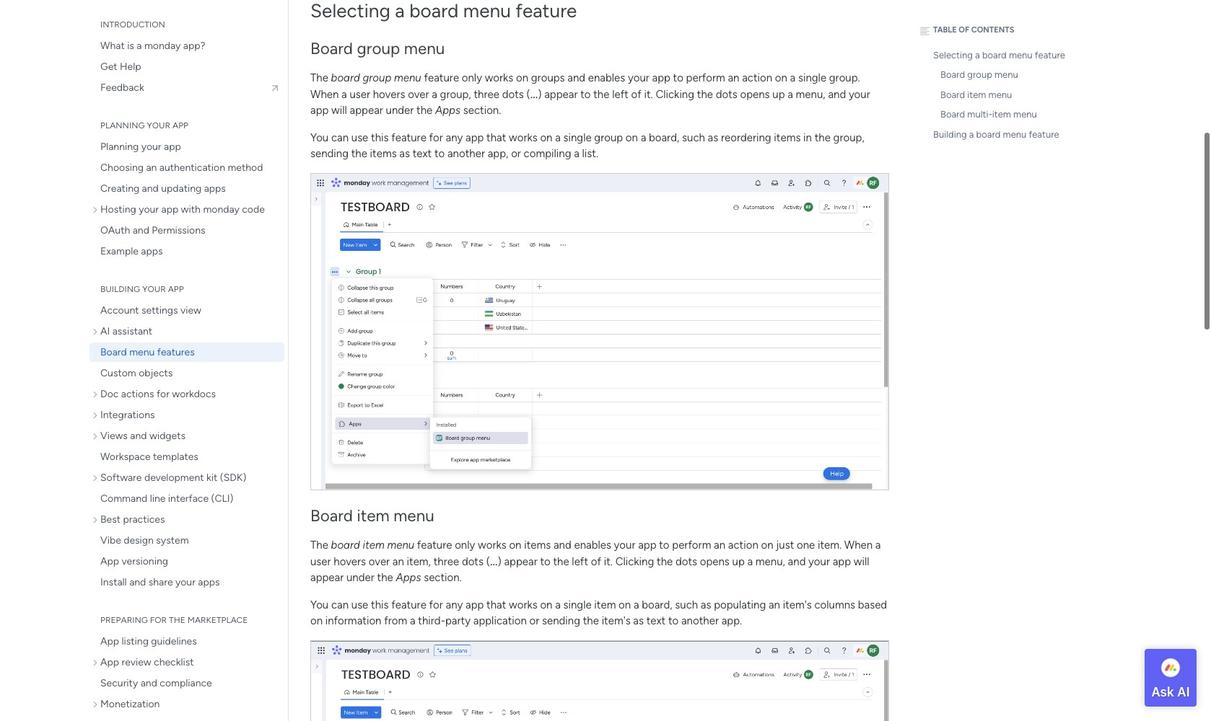 Task type: locate. For each thing, give the bounding box(es) containing it.
left for items
[[572, 556, 588, 569]]

1 horizontal spatial under
[[386, 104, 414, 117]]

0 horizontal spatial monday
[[144, 40, 181, 52]]

that inside you can use this feature for any app that works on a single item on a board, such as populating an item's columns based on information from a third-party application or sending the item's as text to another app.
[[487, 599, 506, 612]]

1 vertical spatial ai
[[1178, 685, 1190, 700]]

can up information
[[331, 599, 349, 612]]

view
[[180, 305, 201, 317]]

perform
[[686, 72, 725, 85], [672, 539, 711, 552]]

apps down authentication
[[204, 183, 226, 195]]

you
[[310, 131, 329, 144], [310, 599, 329, 612]]

dots inside feature only works on groups and enables your app to perform an action on a single group. when a user hovers over a group, three dots (
[[502, 88, 524, 101]]

app for app review checklist
[[100, 657, 119, 669]]

ai down account
[[100, 326, 110, 338]]

1 that from the top
[[487, 131, 506, 144]]

0 horizontal spatial apps
[[396, 572, 421, 585]]

single inside you can use this feature for any app that works on a single item on a board, such as populating an item's columns based on information from a third-party application or sending the item's as text to another app.
[[563, 599, 592, 612]]

0 vertical spatial board item menu
[[941, 89, 1012, 100]]

left up you can use this feature for any app that works on a single item on a board, such as populating an item's columns based on information from a third-party application or sending the item's as text to another app.
[[572, 556, 588, 569]]

that
[[487, 131, 506, 144], [487, 599, 506, 612]]

group inside the you can use this feature for any app that works on a single group on a board, such as reordering items in the group, sending the items as text to another app, or compiling a list.
[[594, 131, 623, 144]]

2 that from the top
[[487, 599, 506, 612]]

such left reordering
[[682, 131, 705, 144]]

such left populating
[[675, 599, 698, 612]]

section. up app,
[[463, 104, 501, 117]]

the
[[310, 72, 328, 85], [310, 539, 328, 552]]

design
[[124, 535, 154, 547]]

item's down feature only works on items and enables your app to perform an action on just one item. when a user hovers over an item, three dots (
[[602, 615, 631, 628]]

show subpages for views and widgets image
[[93, 431, 100, 441]]

1 vertical spatial apps section.
[[396, 572, 462, 585]]

1 horizontal spatial user
[[350, 88, 370, 101]]

you inside the you can use this feature for any app that works on a single group on a board, such as reordering items in the group, sending the items as text to another app, or compiling a list.
[[310, 131, 329, 144]]

0 horizontal spatial menu,
[[756, 556, 785, 569]]

can for the
[[331, 131, 349, 144]]

of up you can use this feature for any app that works on a single item on a board, such as populating an item's columns based on information from a third-party application or sending the item's as text to another app.
[[591, 556, 601, 569]]

it. for items
[[604, 556, 613, 569]]

perform for just
[[672, 539, 711, 552]]

feature inside feature only works on items and enables your app to perform an action on just one item. when a user hovers over an item, three dots (
[[417, 539, 452, 552]]

1 any from the top
[[446, 131, 463, 144]]

2 can from the top
[[331, 599, 349, 612]]

1 horizontal spatial over
[[408, 88, 429, 101]]

dots
[[502, 88, 524, 101], [716, 88, 738, 101], [462, 556, 484, 569], [676, 556, 697, 569]]

0 vertical spatial app
[[100, 556, 119, 568]]

or right app,
[[511, 147, 521, 160]]

single up list.
[[563, 131, 592, 144]]

use inside the you can use this feature for any app that works on a single group on a board, such as reordering items in the group, sending the items as text to another app, or compiling a list.
[[351, 131, 368, 144]]

0 vertical spatial when
[[310, 88, 339, 101]]

another left app,
[[448, 147, 485, 160]]

you for you can use this feature for any app that works on a single group on a board, such as reordering items in the group, sending the items as text to another app, or compiling a list.
[[310, 131, 329, 144]]

board
[[982, 49, 1007, 60], [331, 72, 360, 85], [976, 129, 1001, 140], [331, 539, 360, 552]]

1 vertical spatial over
[[369, 556, 390, 569]]

app listing guidelines
[[100, 636, 197, 648]]

2 any from the top
[[446, 599, 463, 612]]

perform inside feature only works on groups and enables your app to perform an action on a single group. when a user hovers over a group, three dots (
[[686, 72, 725, 85]]

it. for groups
[[644, 88, 653, 101]]

) up application
[[498, 556, 502, 569]]

monday left app?
[[144, 40, 181, 52]]

0 horizontal spatial hovers
[[334, 556, 366, 569]]

use for information
[[351, 599, 368, 612]]

items
[[774, 131, 801, 144], [370, 147, 397, 160], [524, 539, 551, 552]]

feature only works on items and enables your app to perform an action on just one item. when a user hovers over an item, three dots (
[[310, 539, 881, 569]]

0 horizontal spatial text
[[413, 147, 432, 160]]

action inside feature only works on groups and enables your app to perform an action on a single group. when a user hovers over a group, three dots (
[[742, 72, 773, 85]]

of up the you can use this feature for any app that works on a single group on a board, such as reordering items in the group, sending the items as text to another app, or compiling a list.
[[631, 88, 642, 101]]

1 this from the top
[[371, 131, 389, 144]]

under for item
[[346, 572, 374, 585]]

0 vertical spatial items
[[774, 131, 801, 144]]

planning up "choosing"
[[100, 141, 139, 153]]

perform inside feature only works on items and enables your app to perform an action on just one item. when a user hovers over an item, three dots (
[[672, 539, 711, 552]]

best practices link
[[90, 510, 284, 530]]

1 vertical spatial or
[[530, 615, 539, 628]]

to inside you can use this feature for any app that works on a single item on a board, such as populating an item's columns based on information from a third-party application or sending the item's as text to another app.
[[668, 615, 679, 628]]

1 vertical spatial three
[[434, 556, 459, 569]]

1 horizontal spatial menu,
[[796, 88, 826, 101]]

1 vertical spatial perform
[[672, 539, 711, 552]]

or
[[511, 147, 521, 160], [530, 615, 539, 628]]

) appear to the left of it. clicking the dots opens up a menu, and your app will appear under the for groups
[[310, 88, 870, 117]]

perform for a
[[686, 72, 725, 85]]

apps down oauth and permissions
[[141, 245, 163, 258]]

board item menu up multi-
[[941, 89, 1012, 100]]

enables inside feature only works on groups and enables your app to perform an action on a single group. when a user hovers over a group, three dots (
[[588, 72, 625, 85]]

this inside you can use this feature for any app that works on a single item on a board, such as populating an item's columns based on information from a third-party application or sending the item's as text to another app.
[[371, 599, 389, 612]]

sending inside you can use this feature for any app that works on a single item on a board, such as populating an item's columns based on information from a third-party application or sending the item's as text to another app.
[[542, 615, 580, 628]]

when down the board group menu
[[310, 88, 339, 101]]

an inside feature only works on groups and enables your app to perform an action on a single group. when a user hovers over a group, three dots (
[[728, 72, 740, 85]]

on
[[516, 72, 528, 85], [775, 72, 788, 85], [540, 131, 553, 144], [626, 131, 638, 144], [509, 539, 522, 552], [761, 539, 774, 552], [540, 599, 553, 612], [619, 599, 631, 612], [310, 615, 323, 628]]

it.
[[644, 88, 653, 101], [604, 556, 613, 569]]

three inside feature only works on groups and enables your app to perform an action on a single group. when a user hovers over a group, three dots (
[[474, 88, 500, 101]]

this up from
[[371, 599, 389, 612]]

( for items
[[486, 556, 490, 569]]

over for a
[[408, 88, 429, 101]]

single left group.
[[798, 72, 827, 85]]

apps for group,
[[435, 104, 461, 117]]

account
[[100, 305, 139, 317]]

with
[[181, 204, 201, 216]]

vibe design system
[[100, 535, 189, 547]]

app review checklist link
[[90, 653, 284, 673]]

0 vertical spatial action
[[742, 72, 773, 85]]

populating
[[714, 599, 766, 612]]

board menu features
[[100, 347, 195, 359]]

to
[[673, 72, 684, 85], [581, 88, 591, 101], [435, 147, 445, 160], [659, 539, 670, 552], [540, 556, 551, 569], [668, 615, 679, 628]]

only
[[462, 72, 482, 85], [455, 539, 475, 552]]

enables inside feature only works on items and enables your app to perform an action on just one item. when a user hovers over an item, three dots (
[[574, 539, 611, 552]]

0 vertical spatial apps
[[204, 183, 226, 195]]

) for groups
[[538, 88, 542, 101]]

0 vertical spatial it.
[[644, 88, 653, 101]]

under down the board item menu
[[346, 572, 374, 585]]

will down the board group menu
[[331, 104, 347, 117]]

0 horizontal spatial three
[[434, 556, 459, 569]]

under for group
[[386, 104, 414, 117]]

0 vertical spatial )
[[538, 88, 542, 101]]

when right item.
[[844, 539, 873, 552]]

any for party
[[446, 599, 463, 612]]

1 vertical spatial planning
[[100, 141, 139, 153]]

only inside feature only works on items and enables your app to perform an action on just one item. when a user hovers over an item, three dots (
[[455, 539, 475, 552]]

( inside feature only works on items and enables your app to perform an action on just one item. when a user hovers over an item, three dots (
[[486, 556, 490, 569]]

can for information
[[331, 599, 349, 612]]

ask ai button
[[1145, 650, 1197, 707]]

1 horizontal spatial ai
[[1178, 685, 1190, 700]]

building your app
[[100, 284, 184, 295]]

1 vertical spatial use
[[351, 599, 368, 612]]

1 vertical spatial hovers
[[334, 556, 366, 569]]

0 horizontal spatial it.
[[604, 556, 613, 569]]

another inside the you can use this feature for any app that works on a single group on a board, such as reordering items in the group, sending the items as text to another app, or compiling a list.
[[448, 147, 485, 160]]

command line interface (cli) link
[[90, 489, 284, 509]]

works inside feature only works on groups and enables your app to perform an action on a single group. when a user hovers over a group, three dots (
[[485, 72, 514, 85]]

hovers inside feature only works on groups and enables your app to perform an action on a single group. when a user hovers over a group, three dots (
[[373, 88, 405, 101]]

0 vertical spatial single
[[798, 72, 827, 85]]

use inside you can use this feature for any app that works on a single item on a board, such as populating an item's columns based on information from a third-party application or sending the item's as text to another app.
[[351, 599, 368, 612]]

choosing
[[100, 162, 144, 174]]

feature
[[1035, 49, 1065, 60], [424, 72, 459, 85], [1029, 129, 1059, 140], [391, 131, 427, 144], [417, 539, 452, 552], [391, 599, 427, 612]]

software development kit (sdk) link
[[90, 469, 284, 488]]

this inside the you can use this feature for any app that works on a single group on a board, such as reordering items in the group, sending the items as text to another app, or compiling a list.
[[371, 131, 389, 144]]

1 horizontal spatial group,
[[833, 131, 865, 144]]

only for group,
[[462, 72, 482, 85]]

such inside you can use this feature for any app that works on a single item on a board, such as populating an item's columns based on information from a third-party application or sending the item's as text to another app.
[[675, 599, 698, 612]]

appear
[[544, 88, 578, 101], [350, 104, 383, 117], [504, 556, 538, 569], [310, 572, 344, 585]]

oauth and permissions link
[[90, 221, 284, 240]]

0 horizontal spatial ...
[[490, 556, 498, 569]]

planning your app up "choosing"
[[100, 141, 181, 153]]

another inside you can use this feature for any app that works on a single item on a board, such as populating an item's columns based on information from a third-party application or sending the item's as text to another app.
[[681, 615, 719, 628]]

building for building a board menu feature
[[933, 129, 967, 140]]

2 vertical spatial items
[[524, 539, 551, 552]]

use down the board group menu
[[351, 131, 368, 144]]

1 planning your app from the top
[[100, 121, 188, 131]]

left up the you can use this feature for any app that works on a single group on a board, such as reordering items in the group, sending the items as text to another app, or compiling a list.
[[612, 88, 629, 101]]

item inside you can use this feature for any app that works on a single item on a board, such as populating an item's columns based on information from a third-party application or sending the item's as text to another app.
[[594, 599, 616, 612]]

0 vertical spatial this
[[371, 131, 389, 144]]

over down the board group menu
[[408, 88, 429, 101]]

can
[[331, 131, 349, 144], [331, 599, 349, 612]]

0 vertical spatial perform
[[686, 72, 725, 85]]

single inside the you can use this feature for any app that works on a single group on a board, such as reordering items in the group, sending the items as text to another app, or compiling a list.
[[563, 131, 592, 144]]

custom
[[100, 367, 136, 380]]

apps for item,
[[396, 572, 421, 585]]

1 the from the top
[[310, 72, 328, 85]]

1 horizontal spatial clicking
[[656, 88, 694, 101]]

1 vertical spatial any
[[446, 599, 463, 612]]

1 horizontal spatial another
[[681, 615, 719, 628]]

when inside feature only works on items and enables your app to perform an action on just one item. when a user hovers over an item, three dots (
[[844, 539, 873, 552]]

1 vertical spatial user
[[310, 556, 331, 569]]

1 vertical spatial the
[[310, 539, 328, 552]]

1 planning from the top
[[100, 121, 145, 131]]

workdocs
[[172, 388, 216, 401]]

0 vertical spatial planning
[[100, 121, 145, 131]]

single inside feature only works on groups and enables your app to perform an action on a single group. when a user hovers over a group, three dots (
[[798, 72, 827, 85]]

3 app from the top
[[100, 657, 119, 669]]

board, inside the you can use this feature for any app that works on a single group on a board, such as reordering items in the group, sending the items as text to another app, or compiling a list.
[[649, 131, 680, 144]]

1 can from the top
[[331, 131, 349, 144]]

group, inside feature only works on groups and enables your app to perform an action on a single group. when a user hovers over a group, three dots (
[[440, 88, 471, 101]]

under down the board group menu
[[386, 104, 414, 117]]

authentication
[[159, 162, 225, 174]]

show subpages for app review checklist image
[[93, 658, 100, 668]]

monetization
[[100, 699, 160, 711]]

board group menu up the board group menu
[[310, 39, 445, 59]]

1 vertical spatial this
[[371, 599, 389, 612]]

0 vertical spatial ...
[[530, 88, 538, 101]]

0 horizontal spatial over
[[369, 556, 390, 569]]

appear up application
[[504, 556, 538, 569]]

what is a monday app?
[[100, 40, 205, 52]]

user down the board group menu
[[350, 88, 370, 101]]

app
[[100, 556, 119, 568], [100, 636, 119, 648], [100, 657, 119, 669]]

ai right ask
[[1178, 685, 1190, 700]]

( up application
[[486, 556, 490, 569]]

building a board menu feature
[[933, 129, 1059, 140]]

1 vertical spatial up
[[732, 556, 745, 569]]

monday right with
[[203, 204, 240, 216]]

0 vertical spatial ai
[[100, 326, 110, 338]]

2 use from the top
[[351, 599, 368, 612]]

only inside feature only works on groups and enables your app to perform an action on a single group. when a user hovers over a group, three dots (
[[462, 72, 482, 85]]

and
[[568, 72, 586, 85], [828, 88, 846, 101], [142, 183, 159, 195], [133, 225, 149, 237], [130, 430, 147, 443], [554, 539, 572, 552], [788, 556, 806, 569], [129, 577, 146, 589], [141, 678, 157, 690]]

0 vertical spatial another
[[448, 147, 485, 160]]

0 horizontal spatial when
[[310, 88, 339, 101]]

0 vertical spatial you
[[310, 131, 329, 144]]

another left app.
[[681, 615, 719, 628]]

action left the just
[[728, 539, 759, 552]]

user down the board item menu
[[310, 556, 331, 569]]

opens up populating
[[700, 556, 730, 569]]

sending inside the you can use this feature for any app that works on a single group on a board, such as reordering items in the group, sending the items as text to another app, or compiling a list.
[[310, 147, 349, 160]]

0 horizontal spatial user
[[310, 556, 331, 569]]

1 vertical spatial left
[[572, 556, 588, 569]]

( inside feature only works on groups and enables your app to perform an action on a single group. when a user hovers over a group, three dots (
[[527, 88, 530, 101]]

0 vertical spatial board group menu
[[310, 39, 445, 59]]

feature only works on groups and enables your app to perform an action on a single group. when a user hovers over a group, three dots (
[[310, 72, 860, 101]]

1 vertical spatial section.
[[424, 572, 462, 585]]

your
[[628, 72, 650, 85], [849, 88, 870, 101], [147, 121, 170, 131], [141, 141, 161, 153], [139, 204, 159, 216], [142, 284, 166, 295], [614, 539, 636, 552], [809, 556, 830, 569], [175, 577, 196, 589]]

0 horizontal spatial will
[[331, 104, 347, 117]]

1 ) appear to the left of it. clicking the dots opens up a menu, and your app will appear under the from the top
[[310, 88, 870, 117]]

action inside feature only works on items and enables your app to perform an action on just one item. when a user hovers over an item, three dots (
[[728, 539, 759, 552]]

will up the based
[[854, 556, 870, 569]]

app up show subpages for app review checklist image
[[100, 636, 119, 648]]

apps section. down 'item,'
[[396, 572, 462, 585]]

0 vertical spatial hovers
[[373, 88, 405, 101]]

( up compiling
[[527, 88, 530, 101]]

hovers down the board item menu
[[334, 556, 366, 569]]

over for an
[[369, 556, 390, 569]]

0 horizontal spatial board item menu
[[310, 507, 434, 526]]

that up application
[[487, 599, 506, 612]]

0 vertical spatial opens
[[740, 88, 770, 101]]

1 horizontal spatial items
[[524, 539, 551, 552]]

2 horizontal spatial items
[[774, 131, 801, 144]]

apps down app versioning "link"
[[198, 577, 220, 589]]

when
[[310, 88, 339, 101], [844, 539, 873, 552]]

opens for just
[[700, 556, 730, 569]]

... up application
[[490, 556, 498, 569]]

2 ) appear to the left of it. clicking the dots opens up a menu, and your app will appear under the from the top
[[310, 556, 870, 585]]

apps section. for group,
[[435, 104, 501, 117]]

menu, up in
[[796, 88, 826, 101]]

works
[[485, 72, 514, 85], [509, 131, 538, 144], [478, 539, 507, 552], [509, 599, 538, 612]]

group,
[[440, 88, 471, 101], [833, 131, 865, 144]]

action for just
[[728, 539, 759, 552]]

or right application
[[530, 615, 539, 628]]

menu,
[[796, 88, 826, 101], [756, 556, 785, 569]]

... for items
[[490, 556, 498, 569]]

) appear to the left of it. clicking the dots opens up a menu, and your app will appear under the up you can use this feature for any app that works on a single item on a board, such as populating an item's columns based on information from a third-party application or sending the item's as text to another app.
[[310, 556, 870, 585]]

of for groups
[[631, 88, 642, 101]]

any inside you can use this feature for any app that works on a single item on a board, such as populating an item's columns based on information from a third-party application or sending the item's as text to another app.
[[446, 599, 463, 612]]

use up information
[[351, 599, 368, 612]]

that up app,
[[487, 131, 506, 144]]

0 vertical spatial monday
[[144, 40, 181, 52]]

1 horizontal spatial hovers
[[373, 88, 405, 101]]

apps section. up app,
[[435, 104, 501, 117]]

any inside the you can use this feature for any app that works on a single group on a board, such as reordering items in the group, sending the items as text to another app, or compiling a list.
[[446, 131, 463, 144]]

1 vertical spatial apps
[[396, 572, 421, 585]]

up for a
[[773, 88, 785, 101]]

will
[[331, 104, 347, 117], [854, 556, 870, 569]]

1 vertical spatial app
[[100, 636, 119, 648]]

can down the board group menu
[[331, 131, 349, 144]]

0 horizontal spatial clicking
[[616, 556, 654, 569]]

action up reordering
[[742, 72, 773, 85]]

best
[[100, 514, 121, 526]]

1 vertical spatial text
[[647, 615, 666, 628]]

action
[[742, 72, 773, 85], [728, 539, 759, 552]]

over down the board item menu
[[369, 556, 390, 569]]

1 horizontal spatial text
[[647, 615, 666, 628]]

group, inside the you can use this feature for any app that works on a single group on a board, such as reordering items in the group, sending the items as text to another app, or compiling a list.
[[833, 131, 865, 144]]

1 vertical spatial sending
[[542, 615, 580, 628]]

board group menu down selecting a board menu feature link
[[941, 69, 1018, 80]]

0 vertical spatial apps
[[435, 104, 461, 117]]

0 vertical spatial apps section.
[[435, 104, 501, 117]]

feature for building a board menu feature
[[1029, 129, 1059, 140]]

you can use this feature for any app that works on a single group on a board, such as reordering items in the group, sending the items as text to another app, or compiling a list.
[[310, 131, 865, 160]]

... down groups at the top of page
[[530, 88, 538, 101]]

can inside the you can use this feature for any app that works on a single group on a board, such as reordering items in the group, sending the items as text to another app, or compiling a list.
[[331, 131, 349, 144]]

0 vertical spatial under
[[386, 104, 414, 117]]

hovers for item
[[334, 556, 366, 569]]

when for feature only works on items and enables your app to perform an action on just one item. when a user hovers over an item, three dots (
[[844, 539, 873, 552]]

oauth
[[100, 225, 130, 237]]

board multi-item menu link
[[924, 105, 1076, 125]]

0 horizontal spatial under
[[346, 572, 374, 585]]

board, inside you can use this feature for any app that works on a single item on a board, such as populating an item's columns based on information from a third-party application or sending the item's as text to another app.
[[642, 599, 673, 612]]

1 vertical spatial it.
[[604, 556, 613, 569]]

works inside the you can use this feature for any app that works on a single group on a board, such as reordering items in the group, sending the items as text to another app, or compiling a list.
[[509, 131, 538, 144]]

board, for group
[[649, 131, 680, 144]]

choosing an authentication method
[[100, 162, 263, 174]]

building up account
[[100, 284, 140, 295]]

item's left columns
[[783, 599, 812, 612]]

when inside feature only works on groups and enables your app to perform an action on a single group. when a user hovers over a group, three dots (
[[310, 88, 339, 101]]

hovers inside feature only works on items and enables your app to perform an action on just one item. when a user hovers over an item, three dots (
[[334, 556, 366, 569]]

planning down feedback
[[100, 121, 145, 131]]

) appear to the left of it. clicking the dots opens up a menu, and your app will appear under the up the you can use this feature for any app that works on a single group on a board, such as reordering items in the group, sending the items as text to another app, or compiling a list.
[[310, 88, 870, 117]]

such inside the you can use this feature for any app that works on a single group on a board, such as reordering items in the group, sending the items as text to another app, or compiling a list.
[[682, 131, 705, 144]]

1 use from the top
[[351, 131, 368, 144]]

1 app from the top
[[100, 556, 119, 568]]

as
[[708, 131, 718, 144], [399, 147, 410, 160], [701, 599, 711, 612], [633, 615, 644, 628]]

section. down 'item,'
[[424, 572, 462, 585]]

this for from
[[371, 599, 389, 612]]

0 vertical spatial section.
[[463, 104, 501, 117]]

app down "vibe"
[[100, 556, 119, 568]]

app up security
[[100, 657, 119, 669]]

1 horizontal spatial board item menu
[[941, 89, 1012, 100]]

app inside the you can use this feature for any app that works on a single group on a board, such as reordering items in the group, sending the items as text to another app, or compiling a list.
[[466, 131, 484, 144]]

2 planning from the top
[[100, 141, 139, 153]]

0 horizontal spatial building
[[100, 284, 140, 295]]

0 horizontal spatial up
[[732, 556, 745, 569]]

compliance
[[160, 678, 212, 690]]

1 you from the top
[[310, 131, 329, 144]]

a inside feature only works on items and enables your app to perform an action on just one item. when a user hovers over an item, three dots (
[[876, 539, 881, 552]]

single down feature only works on items and enables your app to perform an action on just one item. when a user hovers over an item, three dots (
[[563, 599, 592, 612]]

this down the board group menu
[[371, 131, 389, 144]]

vibe design system link
[[90, 531, 284, 551]]

planning your app down feedback
[[100, 121, 188, 131]]

show subpages for hosting your app with monday code image
[[93, 205, 100, 215]]

1 vertical spatial ) appear to the left of it. clicking the dots opens up a menu, and your app will appear under the
[[310, 556, 870, 585]]

user inside feature only works on groups and enables your app to perform an action on a single group. when a user hovers over a group, three dots (
[[350, 88, 370, 101]]

board, for item
[[642, 599, 673, 612]]

software
[[100, 472, 142, 484]]

1 vertical spatial )
[[498, 556, 502, 569]]

selecting
[[933, 49, 973, 60]]

2 this from the top
[[371, 599, 389, 612]]

0 horizontal spatial group,
[[440, 88, 471, 101]]

interface
[[168, 493, 209, 505]]

app inside feature only works on groups and enables your app to perform an action on a single group. when a user hovers over a group, three dots (
[[652, 72, 671, 85]]

enables up you can use this feature for any app that works on a single item on a board, such as populating an item's columns based on information from a third-party application or sending the item's as text to another app.
[[574, 539, 611, 552]]

app review checklist
[[100, 657, 194, 669]]

0 horizontal spatial another
[[448, 147, 485, 160]]

settings
[[141, 305, 178, 317]]

action for a
[[742, 72, 773, 85]]

such for populating
[[675, 599, 698, 612]]

any for to
[[446, 131, 463, 144]]

integrations
[[100, 409, 155, 422]]

or inside you can use this feature for any app that works on a single item on a board, such as populating an item's columns based on information from a third-party application or sending the item's as text to another app.
[[530, 615, 539, 628]]

the
[[594, 88, 610, 101], [697, 88, 713, 101], [417, 104, 433, 117], [815, 131, 831, 144], [351, 147, 367, 160], [553, 556, 569, 569], [657, 556, 673, 569], [377, 572, 393, 585], [583, 615, 599, 628], [169, 616, 185, 626]]

board item menu
[[941, 89, 1012, 100], [310, 507, 434, 526]]

1 vertical spatial board group menu
[[941, 69, 1018, 80]]

opens for a
[[740, 88, 770, 101]]

user inside feature only works on items and enables your app to perform an action on just one item. when a user hovers over an item, three dots (
[[310, 556, 331, 569]]

to inside the you can use this feature for any app that works on a single group on a board, such as reordering items in the group, sending the items as text to another app, or compiling a list.
[[435, 147, 445, 160]]

feature for selecting a board menu feature
[[1035, 49, 1065, 60]]

2 app from the top
[[100, 636, 119, 648]]

0 vertical spatial such
[[682, 131, 705, 144]]

menu, down the just
[[756, 556, 785, 569]]

user
[[350, 88, 370, 101], [310, 556, 331, 569]]

app inside "link"
[[100, 556, 119, 568]]

feature inside the you can use this feature for any app that works on a single group on a board, such as reordering items in the group, sending the items as text to another app, or compiling a list.
[[391, 131, 427, 144]]

three up app,
[[474, 88, 500, 101]]

0 horizontal spatial or
[[511, 147, 521, 160]]

text inside you can use this feature for any app that works on a single item on a board, such as populating an item's columns based on information from a third-party application or sending the item's as text to another app.
[[647, 615, 666, 628]]

0 vertical spatial (
[[527, 88, 530, 101]]

1 vertical spatial menu,
[[756, 556, 785, 569]]

) appear to the left of it. clicking the dots opens up a menu, and your app will appear under the for items
[[310, 556, 870, 585]]

works inside you can use this feature for any app that works on a single item on a board, such as populating an item's columns based on information from a third-party application or sending the item's as text to another app.
[[509, 599, 538, 612]]

2 you from the top
[[310, 599, 329, 612]]

board item menu up the board item menu
[[310, 507, 434, 526]]

2 vertical spatial single
[[563, 599, 592, 612]]

opens
[[740, 88, 770, 101], [700, 556, 730, 569]]

1 horizontal spatial left
[[612, 88, 629, 101]]

1 vertical spatial planning your app
[[100, 141, 181, 153]]

this for items
[[371, 131, 389, 144]]

2 the from the top
[[310, 539, 328, 552]]

review
[[122, 657, 151, 669]]

0 horizontal spatial opens
[[700, 556, 730, 569]]

doc actions for workdocs
[[100, 388, 216, 401]]

the inside you can use this feature for any app that works on a single item on a board, such as populating an item's columns based on information from a third-party application or sending the item's as text to another app.
[[583, 615, 599, 628]]

over inside feature only works on items and enables your app to perform an action on just one item. when a user hovers over an item, three dots (
[[369, 556, 390, 569]]

can inside you can use this feature for any app that works on a single item on a board, such as populating an item's columns based on information from a third-party application or sending the item's as text to another app.
[[331, 599, 349, 612]]

building down board multi-item menu
[[933, 129, 967, 140]]

) down groups at the top of page
[[538, 88, 542, 101]]

0 vertical spatial enables
[[588, 72, 625, 85]]

this
[[371, 131, 389, 144], [371, 599, 389, 612]]

1 horizontal spatial building
[[933, 129, 967, 140]]

that inside the you can use this feature for any app that works on a single group on a board, such as reordering items in the group, sending the items as text to another app, or compiling a list.
[[487, 131, 506, 144]]

share
[[149, 577, 173, 589]]

0 vertical spatial of
[[631, 88, 642, 101]]

0 horizontal spatial section.
[[424, 572, 462, 585]]

use
[[351, 131, 368, 144], [351, 599, 368, 612]]

hovers down the board group menu
[[373, 88, 405, 101]]

integrations link
[[90, 406, 284, 425]]

such
[[682, 131, 705, 144], [675, 599, 698, 612]]

feature inside you can use this feature for any app that works on a single item on a board, such as populating an item's columns based on information from a third-party application or sending the item's as text to another app.
[[391, 599, 427, 612]]

enables for groups
[[588, 72, 625, 85]]

an left 'item,'
[[393, 556, 404, 569]]

appear down the board item menu
[[310, 572, 344, 585]]

1 horizontal spatial up
[[773, 88, 785, 101]]

you inside you can use this feature for any app that works on a single item on a board, such as populating an item's columns based on information from a third-party application or sending the item's as text to another app.
[[310, 599, 329, 612]]

ai
[[100, 326, 110, 338], [1178, 685, 1190, 700]]

an right populating
[[769, 599, 780, 612]]

... for groups
[[530, 88, 538, 101]]

you can use this feature for any app that works on a single item on a board, such as populating an item's columns based on information from a third-party application or sending the item's as text to another app.
[[310, 599, 887, 628]]

security and compliance link
[[90, 674, 284, 694]]

three right 'item,'
[[434, 556, 459, 569]]

over inside feature only works on groups and enables your app to perform an action on a single group. when a user hovers over a group, three dots (
[[408, 88, 429, 101]]

1 vertical spatial you
[[310, 599, 329, 612]]

opens up reordering
[[740, 88, 770, 101]]

monetization link
[[90, 695, 284, 715]]

such for reordering
[[682, 131, 705, 144]]

an up reordering
[[728, 72, 740, 85]]

three inside feature only works on items and enables your app to perform an action on just one item. when a user hovers over an item, three dots (
[[434, 556, 459, 569]]

under
[[386, 104, 414, 117], [346, 572, 374, 585]]

enables right groups at the top of page
[[588, 72, 625, 85]]

0 vertical spatial the
[[310, 72, 328, 85]]



Task type: vqa. For each thing, say whether or not it's contained in the screenshot.
the leftmost our
no



Task type: describe. For each thing, give the bounding box(es) containing it.
marketplace
[[188, 616, 248, 626]]

section. for item,
[[424, 572, 462, 585]]

reordering
[[721, 131, 771, 144]]

left for groups
[[612, 88, 629, 101]]

apps section. for item,
[[396, 572, 462, 585]]

the for feature only works on items and enables your app to perform an action on just one item. when a user hovers over an item, three dots (
[[310, 539, 328, 552]]

clicking for groups
[[656, 88, 694, 101]]

for inside the you can use this feature for any app that works on a single group on a board, such as reordering items in the group, sending the items as text to another app, or compiling a list.
[[429, 131, 443, 144]]

feedback
[[100, 82, 144, 94]]

app.
[[722, 615, 742, 628]]

user for board group menu
[[350, 88, 370, 101]]

user for board item menu
[[310, 556, 331, 569]]

arrow up right image
[[269, 82, 281, 93]]

app inside feature only works on items and enables your app to perform an action on just one item. when a user hovers over an item, three dots (
[[638, 539, 657, 552]]

planning your app link
[[90, 137, 284, 157]]

text inside the you can use this feature for any app that works on a single group on a board, such as reordering items in the group, sending the items as text to another app, or compiling a list.
[[413, 147, 432, 160]]

dots inside feature only works on items and enables your app to perform an action on just one item. when a user hovers over an item, three dots (
[[462, 556, 484, 569]]

app,
[[488, 147, 509, 160]]

the board item menu
[[310, 539, 414, 552]]

1 vertical spatial apps
[[141, 245, 163, 258]]

hovers for group
[[373, 88, 405, 101]]

feedback link
[[90, 78, 284, 97]]

show subpages for doc actions for workdocs image
[[93, 389, 100, 400]]

code
[[242, 204, 265, 216]]

actions
[[121, 388, 154, 401]]

) for items
[[498, 556, 502, 569]]

app inside you can use this feature for any app that works on a single item on a board, such as populating an item's columns based on information from a third-party application or sending the item's as text to another app.
[[466, 599, 484, 612]]

ai assistant
[[100, 326, 152, 338]]

works inside feature only works on items and enables your app to perform an action on just one item. when a user hovers over an item, three dots (
[[478, 539, 507, 552]]

show subpages for integrations image
[[93, 410, 100, 420]]

1 vertical spatial monday
[[203, 204, 240, 216]]

workspace
[[100, 451, 151, 463]]

preparing for the marketplace
[[100, 616, 248, 626]]

1 vertical spatial item's
[[602, 615, 631, 628]]

what
[[100, 40, 125, 52]]

0 horizontal spatial board group menu
[[310, 39, 445, 59]]

will for feature only works on items and enables your app to perform an action on just one item. when a user hovers over an item, three dots (
[[854, 556, 870, 569]]

groups
[[531, 72, 565, 85]]

when for feature only works on groups and enables your app to perform an action on a single group. when a user hovers over a group, three dots (
[[310, 88, 339, 101]]

columns
[[815, 599, 855, 612]]

example apps link
[[90, 242, 284, 261]]

the for feature only works on groups and enables your app to perform an action on a single group. when a user hovers over a group, three dots (
[[310, 72, 328, 85]]

system
[[156, 535, 189, 547]]

an inside you can use this feature for any app that works on a single item on a board, such as populating an item's columns based on information from a third-party application or sending the item's as text to another app.
[[769, 599, 780, 612]]

best practices
[[100, 514, 165, 526]]

feature for you can use this feature for any app that works on a single group on a board, such as reordering items in the group, sending the items as text to another app, or compiling a list.
[[391, 131, 427, 144]]

group, for the
[[833, 131, 865, 144]]

widgets
[[149, 430, 186, 443]]

feature inside feature only works on groups and enables your app to perform an action on a single group. when a user hovers over a group, three dots (
[[424, 72, 459, 85]]

views
[[100, 430, 128, 443]]

hosting
[[100, 204, 136, 216]]

guidelines
[[151, 636, 197, 648]]

app listing guidelines link
[[90, 632, 284, 652]]

group.
[[829, 72, 860, 85]]

example
[[100, 245, 139, 258]]

get help
[[100, 61, 141, 73]]

board group menu link
[[924, 65, 1076, 85]]

three for group,
[[474, 88, 500, 101]]

(sdk)
[[220, 472, 246, 484]]

three for item,
[[434, 556, 459, 569]]

appear down groups at the top of page
[[544, 88, 578, 101]]

use for the
[[351, 131, 368, 144]]

install
[[100, 577, 127, 589]]

enables for items
[[574, 539, 611, 552]]

single for populating
[[563, 599, 592, 612]]

2 planning your app from the top
[[100, 141, 181, 153]]

based
[[858, 599, 887, 612]]

app versioning
[[100, 556, 168, 568]]

assistant
[[112, 326, 152, 338]]

hosting your app with monday code link
[[90, 200, 284, 219]]

practices
[[123, 514, 165, 526]]

up for just
[[732, 556, 745, 569]]

( for groups
[[527, 88, 530, 101]]

feature for you can use this feature for any app that works on a single item on a board, such as populating an item's columns based on information from a third-party application or sending the item's as text to another app.
[[391, 599, 427, 612]]

your inside feature only works on items and enables your app to perform an action on just one item. when a user hovers over an item, three dots (
[[614, 539, 636, 552]]

only for item,
[[455, 539, 475, 552]]

the board group menu
[[310, 72, 421, 85]]

show subpages for ai assistant image
[[93, 327, 100, 337]]

section. for group,
[[463, 104, 501, 117]]

install and share your apps
[[100, 577, 220, 589]]

item.
[[818, 539, 842, 552]]

choosing an authentication method link
[[90, 158, 284, 178]]

1 horizontal spatial item's
[[783, 599, 812, 612]]

creating and updating apps link
[[90, 179, 284, 199]]

an up creating and updating apps
[[146, 162, 157, 174]]

app for app versioning
[[100, 556, 119, 568]]

menu, for just
[[756, 556, 785, 569]]

and inside feature only works on items and enables your app to perform an action on just one item. when a user hovers over an item, three dots (
[[554, 539, 572, 552]]

clicking for items
[[616, 556, 654, 569]]

item,
[[407, 556, 431, 569]]

kit
[[206, 472, 217, 484]]

updating
[[161, 183, 202, 195]]

command line interface (cli)
[[100, 493, 234, 505]]

selecting a board menu feature link
[[917, 45, 1076, 65]]

for inside doc actions for workdocs link
[[157, 388, 170, 401]]

0 horizontal spatial items
[[370, 147, 397, 160]]

information
[[325, 615, 382, 628]]

just
[[776, 539, 794, 552]]

compiling
[[524, 147, 571, 160]]

selecting a board menu feature
[[933, 49, 1065, 60]]

what is a monday app? link
[[90, 36, 284, 56]]

third-
[[418, 615, 445, 628]]

board menu features link
[[90, 343, 284, 362]]

templates
[[153, 451, 198, 463]]

workspace templates
[[100, 451, 198, 463]]

ai inside 'button'
[[1178, 685, 1190, 700]]

single for reordering
[[563, 131, 592, 144]]

one
[[797, 539, 815, 552]]

of for items
[[591, 556, 601, 569]]

app versioning link
[[90, 552, 284, 572]]

ask
[[1152, 685, 1174, 700]]

example apps
[[100, 245, 163, 258]]

app for app listing guidelines
[[100, 636, 119, 648]]

doc
[[100, 388, 119, 401]]

will for feature only works on groups and enables your app to perform an action on a single group. when a user hovers over a group, three dots (
[[331, 104, 347, 117]]

or inside the you can use this feature for any app that works on a single group on a board, such as reordering items in the group, sending the items as text to another app, or compiling a list.
[[511, 147, 521, 160]]

board group menu inside board group menu link
[[941, 69, 1018, 80]]

for inside you can use this feature for any app that works on a single item on a board, such as populating an item's columns based on information from a third-party application or sending the item's as text to another app.
[[429, 599, 443, 612]]

security and compliance
[[100, 678, 212, 690]]

software development kit (sdk)
[[100, 472, 246, 484]]

help
[[120, 61, 141, 73]]

views and widgets
[[100, 430, 186, 443]]

menu, for a
[[796, 88, 826, 101]]

board multi-item menu
[[941, 109, 1037, 120]]

get
[[100, 61, 117, 73]]

building for building your app
[[100, 284, 140, 295]]

workspace templates link
[[90, 448, 284, 467]]

0 horizontal spatial ai
[[100, 326, 110, 338]]

an up populating
[[714, 539, 726, 552]]

show subpages for software development kit (sdk) image
[[93, 473, 100, 483]]

that for application
[[487, 599, 506, 612]]

your inside feature only works on groups and enables your app to perform an action on a single group. when a user hovers over a group, three dots (
[[628, 72, 650, 85]]

vibe
[[100, 535, 121, 547]]

permissions
[[152, 225, 205, 237]]

items inside feature only works on items and enables your app to perform an action on just one item. when a user hovers over an item, three dots (
[[524, 539, 551, 552]]

objects
[[139, 367, 173, 380]]

project logo image
[[1159, 657, 1182, 680]]

1 vertical spatial board item menu
[[310, 507, 434, 526]]

creating and updating apps
[[100, 183, 226, 195]]

and inside feature only works on groups and enables your app to perform an action on a single group. when a user hovers over a group, three dots (
[[568, 72, 586, 85]]

preparing
[[100, 616, 148, 626]]

security
[[100, 678, 138, 690]]

show subpages for monetization image
[[93, 700, 100, 710]]

to inside feature only works on items and enables your app to perform an action on just one item. when a user hovers over an item, three dots (
[[659, 539, 670, 552]]

2 vertical spatial apps
[[198, 577, 220, 589]]

versioning
[[122, 556, 168, 568]]

party
[[445, 615, 471, 628]]

you for you can use this feature for any app that works on a single item on a board, such as populating an item's columns based on information from a third-party application or sending the item's as text to another app.
[[310, 599, 329, 612]]

building a board menu feature link
[[917, 125, 1076, 144]]

development
[[144, 472, 204, 484]]

line
[[150, 493, 166, 505]]

creating
[[100, 183, 139, 195]]

to inside feature only works on groups and enables your app to perform an action on a single group. when a user hovers over a group, three dots (
[[673, 72, 684, 85]]

listing
[[122, 636, 149, 648]]

appear down the board group menu
[[350, 104, 383, 117]]

group, for a
[[440, 88, 471, 101]]

show subpages for best practices image
[[93, 515, 100, 525]]

that for another
[[487, 131, 506, 144]]

account settings view
[[100, 305, 201, 317]]



